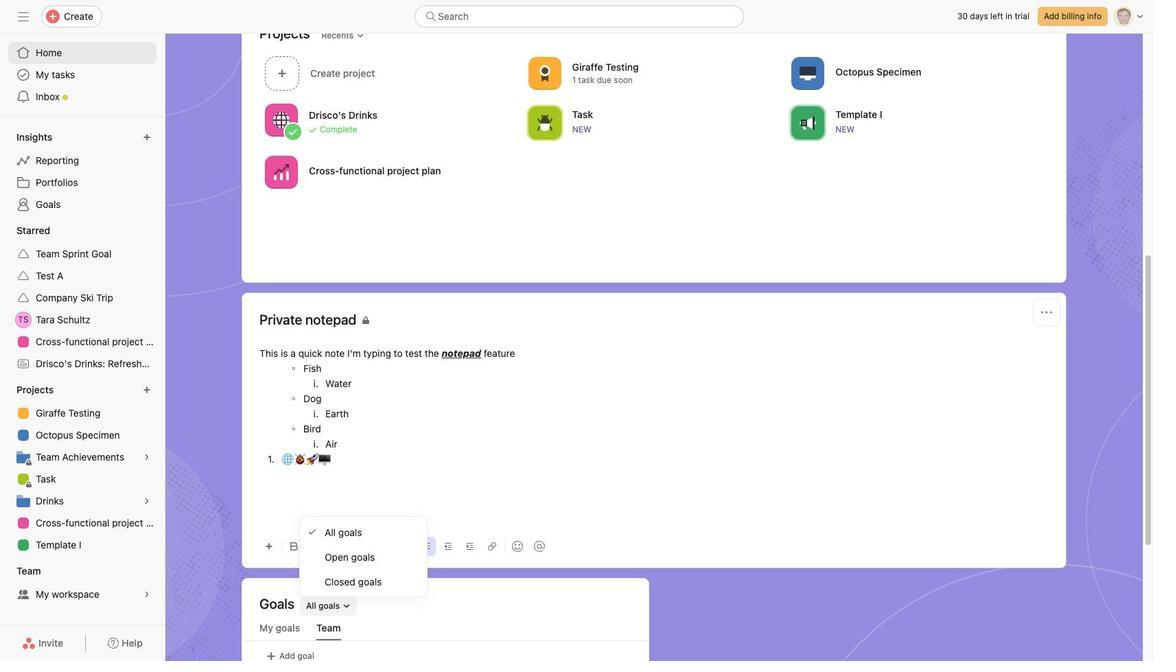 Task type: describe. For each thing, give the bounding box(es) containing it.
bug image
[[537, 114, 553, 131]]

actions image
[[1041, 307, 1052, 318]]

computer image
[[800, 65, 817, 81]]

insights element
[[0, 125, 165, 218]]

starred element
[[0, 218, 165, 378]]

new project or portfolio image
[[143, 386, 151, 394]]

see details, drinks image
[[143, 497, 151, 505]]

at mention image
[[534, 541, 545, 552]]

see details, team achievements image
[[143, 453, 151, 461]]

new insights image
[[143, 133, 151, 141]]

hide sidebar image
[[18, 11, 29, 22]]

insert an object image
[[265, 542, 273, 551]]

graph image
[[273, 164, 290, 180]]



Task type: vqa. For each thing, say whether or not it's contained in the screenshot.
the topmost 'Or'
no



Task type: locate. For each thing, give the bounding box(es) containing it.
numbered list image
[[422, 542, 430, 551]]

global element
[[0, 34, 165, 116]]

megaphone image
[[800, 114, 817, 131]]

globe image
[[273, 112, 290, 128]]

list box
[[415, 5, 744, 27]]

bold image
[[290, 542, 299, 551]]

see details, my workspace image
[[143, 590, 151, 599]]

teams element
[[0, 559, 165, 608]]

emoji image
[[512, 541, 523, 552]]

decrease list indent image
[[444, 542, 452, 551]]

document
[[260, 346, 1049, 525]]

increase list indent image
[[466, 542, 474, 551]]

projects element
[[0, 378, 165, 559]]

ribbon image
[[537, 65, 553, 81]]

link image
[[488, 542, 496, 551]]

toolbar
[[260, 531, 1049, 562]]



